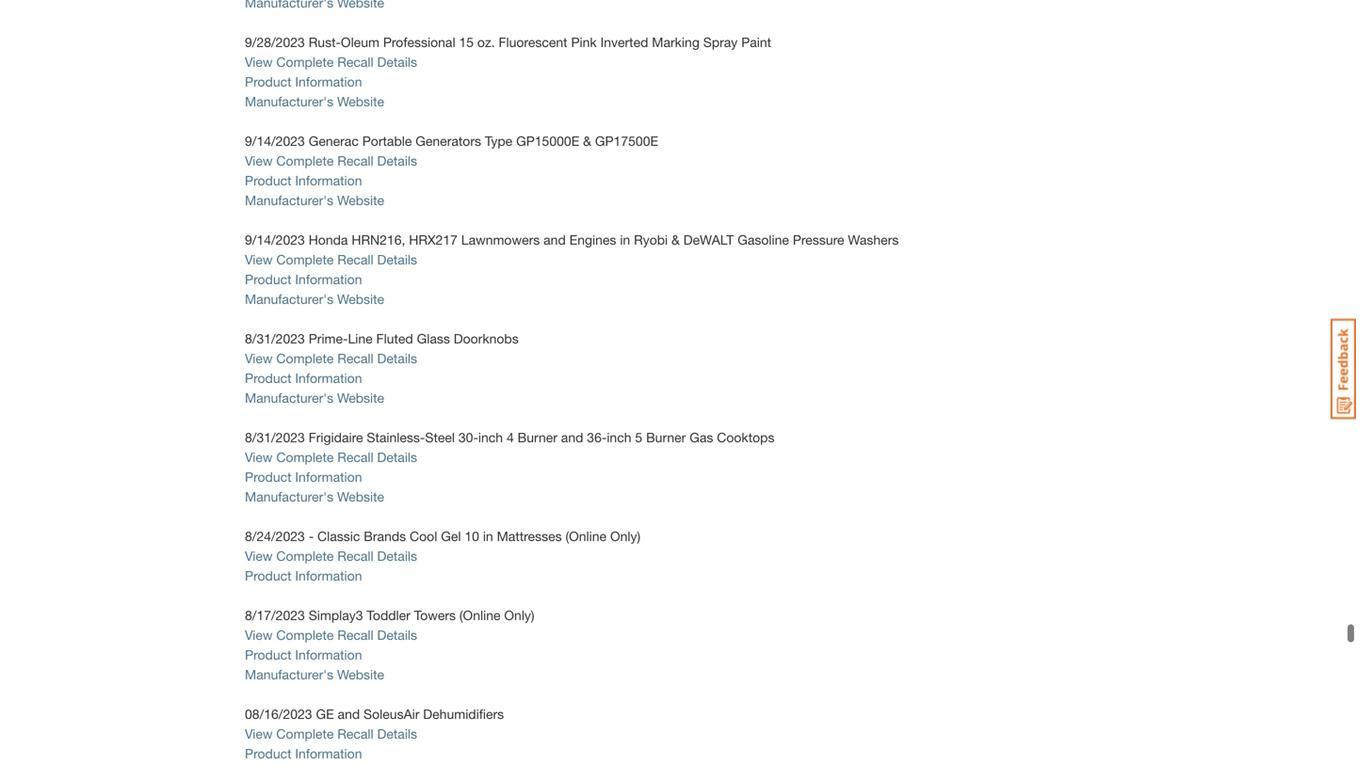 Task type: locate. For each thing, give the bounding box(es) containing it.
8/31/2023
[[245, 331, 305, 347], [245, 430, 305, 446]]

complete down 'generac'
[[276, 153, 334, 169]]

details inside 8/31/2023 prime-line fluted glass doorknobs view complete recall details product information manufacturer's website
[[377, 351, 417, 366]]

manufacturer's up frigidaire
[[245, 390, 334, 406]]

0 vertical spatial 9/14/2023
[[245, 133, 305, 149]]

& left gp17500e
[[583, 133, 592, 149]]

in left ryobi
[[620, 232, 630, 248]]

mattresses
[[497, 529, 562, 545]]

website inside 8/31/2023 frigidaire stainless-steel 30-inch 4 burner and 36-inch 5 burner gas cooktops view complete recall details product information manufacturer's website
[[337, 489, 384, 505]]

1 product from the top
[[245, 74, 292, 89]]

details inside 9/14/2023 generac portable generators type gp15000e & gp17500e view complete recall details product information manufacturer's website
[[377, 153, 417, 169]]

information down frigidaire
[[295, 470, 362, 485]]

2 view complete recall details link from the top
[[245, 153, 417, 169]]

information
[[295, 74, 362, 89], [295, 173, 362, 188], [295, 272, 362, 287], [295, 371, 362, 386], [295, 470, 362, 485], [295, 569, 362, 584], [295, 648, 362, 663], [295, 747, 362, 762]]

4 manufacturer's from the top
[[245, 390, 334, 406]]

complete down frigidaire
[[276, 450, 334, 465]]

inch left "4"
[[478, 430, 503, 446]]

1 recall from the top
[[338, 54, 374, 70]]

8/31/2023 inside 8/31/2023 prime-line fluted glass doorknobs view complete recall details product information manufacturer's website
[[245, 331, 305, 347]]

view complete recall details link down honda
[[245, 252, 417, 268]]

(online right towers
[[460, 608, 501, 624]]

9/14/2023 left 'generac'
[[245, 133, 305, 149]]

7 recall from the top
[[338, 628, 374, 643]]

manufacturer's inside 8/17/2023 simplay3 toddler towers (online only) view complete recall details product information manufacturer's website
[[245, 667, 334, 683]]

details inside 9/14/2023 honda hrn216, hrx217 lawnmowers and engines in ryobi & dewalt gasoline pressure washers view complete recall details product information manufacturer's website
[[377, 252, 417, 268]]

manufacturer's website link up honda
[[245, 193, 384, 208]]

8/24/2023
[[245, 529, 305, 545]]

professional
[[383, 34, 456, 50]]

8 view from the top
[[245, 727, 273, 742]]

1 vertical spatial &
[[672, 232, 680, 248]]

0 horizontal spatial inch
[[478, 430, 503, 446]]

recall down oleum
[[338, 54, 374, 70]]

honda
[[309, 232, 348, 248]]

1 horizontal spatial only)
[[610, 529, 641, 545]]

view complete recall details link down classic
[[245, 549, 417, 564]]

complete down honda
[[276, 252, 334, 268]]

recall down hrn216,
[[338, 252, 374, 268]]

08/16/2023 ge and soleusair dehumidifiers view complete recall details product information
[[245, 707, 504, 762]]

0 horizontal spatial in
[[483, 529, 493, 545]]

1 vertical spatial 8/31/2023
[[245, 430, 305, 446]]

1 vertical spatial in
[[483, 529, 493, 545]]

0 vertical spatial 8/31/2023
[[245, 331, 305, 347]]

product inside 9/28/2023 rust-oleum professional 15 oz. fluorescent pink inverted marking spray paint view complete recall details product information manufacturer's website
[[245, 74, 292, 89]]

6 website from the top
[[337, 667, 384, 683]]

1 inch from the left
[[478, 430, 503, 446]]

complete down ge
[[276, 727, 334, 742]]

9/14/2023 inside 9/14/2023 honda hrn216, hrx217 lawnmowers and engines in ryobi & dewalt gasoline pressure washers view complete recall details product information manufacturer's website
[[245, 232, 305, 248]]

5 manufacturer's from the top
[[245, 489, 334, 505]]

8 complete from the top
[[276, 727, 334, 742]]

website up soleusair
[[337, 667, 384, 683]]

details down hrn216,
[[377, 252, 417, 268]]

in inside "8/24/2023 - classic brands cool gel 10 in mattresses (online only) view complete recall details product information"
[[483, 529, 493, 545]]

(online
[[566, 529, 607, 545], [460, 608, 501, 624]]

view complete recall details link down ge
[[245, 727, 417, 742]]

product information link down ge
[[245, 747, 362, 762]]

view complete recall details link down 'generac'
[[245, 153, 417, 169]]

view inside the 08/16/2023 ge and soleusair dehumidifiers view complete recall details product information
[[245, 727, 273, 742]]

toddler
[[367, 608, 411, 624]]

prime-
[[309, 331, 348, 347]]

1 complete from the top
[[276, 54, 334, 70]]

1 horizontal spatial in
[[620, 232, 630, 248]]

8/31/2023 left prime-
[[245, 331, 305, 347]]

0 horizontal spatial only)
[[504, 608, 535, 624]]

5 product from the top
[[245, 470, 292, 485]]

1 horizontal spatial burner
[[646, 430, 686, 446]]

product information link down rust-
[[245, 74, 362, 89]]

product information link
[[245, 74, 362, 89], [245, 173, 362, 188], [245, 272, 362, 287], [245, 371, 362, 386], [245, 470, 362, 485], [245, 569, 362, 584], [245, 648, 362, 663], [245, 747, 362, 762]]

in for ryobi
[[620, 232, 630, 248]]

information inside 9/14/2023 honda hrn216, hrx217 lawnmowers and engines in ryobi & dewalt gasoline pressure washers view complete recall details product information manufacturer's website
[[295, 272, 362, 287]]

recall inside 8/17/2023 simplay3 toddler towers (online only) view complete recall details product information manufacturer's website
[[338, 628, 374, 643]]

details inside 9/28/2023 rust-oleum professional 15 oz. fluorescent pink inverted marking spray paint view complete recall details product information manufacturer's website
[[377, 54, 417, 70]]

gp17500e
[[595, 133, 659, 149]]

view complete recall details link down rust-
[[245, 54, 417, 70]]

6 information from the top
[[295, 569, 362, 584]]

complete down 8/17/2023
[[276, 628, 334, 643]]

08/16/2023
[[245, 707, 312, 723]]

cool
[[410, 529, 437, 545]]

9/28/2023
[[245, 34, 305, 50]]

2 manufacturer's from the top
[[245, 193, 334, 208]]

in
[[620, 232, 630, 248], [483, 529, 493, 545]]

complete down - on the bottom of the page
[[276, 549, 334, 564]]

6 view from the top
[[245, 549, 273, 564]]

0 vertical spatial only)
[[610, 529, 641, 545]]

2 9/14/2023 from the top
[[245, 232, 305, 248]]

complete inside 9/14/2023 honda hrn216, hrx217 lawnmowers and engines in ryobi & dewalt gasoline pressure washers view complete recall details product information manufacturer's website
[[276, 252, 334, 268]]

burner right '5'
[[646, 430, 686, 446]]

0 horizontal spatial (online
[[460, 608, 501, 624]]

7 product from the top
[[245, 648, 292, 663]]

and inside 8/31/2023 frigidaire stainless-steel 30-inch 4 burner and 36-inch 5 burner gas cooktops view complete recall details product information manufacturer's website
[[561, 430, 584, 446]]

5 website from the top
[[337, 489, 384, 505]]

3 product from the top
[[245, 272, 292, 287]]

5 view from the top
[[245, 450, 273, 465]]

1 manufacturer's from the top
[[245, 94, 334, 109]]

3 website from the top
[[337, 292, 384, 307]]

1 horizontal spatial (online
[[566, 529, 607, 545]]

4 complete from the top
[[276, 351, 334, 366]]

2 8/31/2023 from the top
[[245, 430, 305, 446]]

9/14/2023
[[245, 133, 305, 149], [245, 232, 305, 248]]

3 recall from the top
[[338, 252, 374, 268]]

5 recall from the top
[[338, 450, 374, 465]]

information inside 8/17/2023 simplay3 toddler towers (online only) view complete recall details product information manufacturer's website
[[295, 648, 362, 663]]

2 view from the top
[[245, 153, 273, 169]]

view inside "8/24/2023 - classic brands cool gel 10 in mattresses (online only) view complete recall details product information"
[[245, 549, 273, 564]]

inch left '5'
[[607, 430, 632, 446]]

4 details from the top
[[377, 351, 417, 366]]

1 9/14/2023 from the top
[[245, 133, 305, 149]]

5
[[635, 430, 643, 446]]

8/17/2023
[[245, 608, 305, 624]]

fluorescent
[[499, 34, 568, 50]]

manufacturer's up prime-
[[245, 292, 334, 307]]

manufacturer's website link
[[245, 94, 384, 109], [245, 193, 384, 208], [245, 292, 384, 307], [245, 390, 384, 406], [245, 489, 384, 505], [245, 667, 384, 683]]

view complete recall details link down simplay3
[[245, 628, 417, 643]]

1 vertical spatial and
[[561, 430, 584, 446]]

and
[[544, 232, 566, 248], [561, 430, 584, 446], [338, 707, 360, 723]]

website up classic
[[337, 489, 384, 505]]

frigidaire
[[309, 430, 363, 446]]

manufacturer's
[[245, 94, 334, 109], [245, 193, 334, 208], [245, 292, 334, 307], [245, 390, 334, 406], [245, 489, 334, 505], [245, 667, 334, 683]]

recall down 'generac'
[[338, 153, 374, 169]]

& inside 9/14/2023 honda hrn216, hrx217 lawnmowers and engines in ryobi & dewalt gasoline pressure washers view complete recall details product information manufacturer's website
[[672, 232, 680, 248]]

8 details from the top
[[377, 727, 417, 742]]

information down rust-
[[295, 74, 362, 89]]

inch
[[478, 430, 503, 446], [607, 430, 632, 446]]

details down portable
[[377, 153, 417, 169]]

5 view complete recall details link from the top
[[245, 450, 417, 465]]

6 manufacturer's from the top
[[245, 667, 334, 683]]

1 information from the top
[[295, 74, 362, 89]]

recall down classic
[[338, 549, 374, 564]]

manufacturer's up 'generac'
[[245, 94, 334, 109]]

manufacturer's website link up 'generac'
[[245, 94, 384, 109]]

2 product information link from the top
[[245, 173, 362, 188]]

information inside the 08/16/2023 ge and soleusair dehumidifiers view complete recall details product information
[[295, 747, 362, 762]]

recall down simplay3
[[338, 628, 374, 643]]

details down soleusair
[[377, 727, 417, 742]]

2 recall from the top
[[338, 153, 374, 169]]

0 vertical spatial in
[[620, 232, 630, 248]]

line
[[348, 331, 373, 347]]

only) inside "8/24/2023 - classic brands cool gel 10 in mattresses (online only) view complete recall details product information"
[[610, 529, 641, 545]]

3 view from the top
[[245, 252, 273, 268]]

4 information from the top
[[295, 371, 362, 386]]

7 view from the top
[[245, 628, 273, 643]]

glass
[[417, 331, 450, 347]]

9/14/2023 inside 9/14/2023 generac portable generators type gp15000e & gp17500e view complete recall details product information manufacturer's website
[[245, 133, 305, 149]]

details inside "8/24/2023 - classic brands cool gel 10 in mattresses (online only) view complete recall details product information"
[[377, 549, 417, 564]]

1 view from the top
[[245, 54, 273, 70]]

details down fluted
[[377, 351, 417, 366]]

8 recall from the top
[[338, 727, 374, 742]]

(online inside 8/17/2023 simplay3 toddler towers (online only) view complete recall details product information manufacturer's website
[[460, 608, 501, 624]]

recall
[[338, 54, 374, 70], [338, 153, 374, 169], [338, 252, 374, 268], [338, 351, 374, 366], [338, 450, 374, 465], [338, 549, 374, 564], [338, 628, 374, 643], [338, 727, 374, 742]]

and right ge
[[338, 707, 360, 723]]

8 view complete recall details link from the top
[[245, 727, 417, 742]]

details down toddler
[[377, 628, 417, 643]]

gel
[[441, 529, 461, 545]]

paint
[[742, 34, 772, 50]]

4 product from the top
[[245, 371, 292, 386]]

manufacturer's up honda
[[245, 193, 334, 208]]

10
[[465, 529, 479, 545]]

view complete recall details link
[[245, 54, 417, 70], [245, 153, 417, 169], [245, 252, 417, 268], [245, 351, 417, 366], [245, 450, 417, 465], [245, 549, 417, 564], [245, 628, 417, 643], [245, 727, 417, 742]]

recall down line
[[338, 351, 374, 366]]

1 8/31/2023 from the top
[[245, 331, 305, 347]]

manufacturer's up 8/24/2023
[[245, 489, 334, 505]]

details inside 8/17/2023 simplay3 toddler towers (online only) view complete recall details product information manufacturer's website
[[377, 628, 417, 643]]

manufacturer's website link up frigidaire
[[245, 390, 384, 406]]

1 product information link from the top
[[245, 74, 362, 89]]

information down ge
[[295, 747, 362, 762]]

8/31/2023 for 8/31/2023 frigidaire stainless-steel 30-inch 4 burner and 36-inch 5 burner gas cooktops view complete recall details product information manufacturer's website
[[245, 430, 305, 446]]

2 product from the top
[[245, 173, 292, 188]]

burner right "4"
[[518, 430, 558, 446]]

information down honda
[[295, 272, 362, 287]]

manufacturer's website link up ge
[[245, 667, 384, 683]]

view
[[245, 54, 273, 70], [245, 153, 273, 169], [245, 252, 273, 268], [245, 351, 273, 366], [245, 450, 273, 465], [245, 549, 273, 564], [245, 628, 273, 643], [245, 727, 273, 742]]

soleusair
[[364, 707, 420, 723]]

2 burner from the left
[[646, 430, 686, 446]]

details
[[377, 54, 417, 70], [377, 153, 417, 169], [377, 252, 417, 268], [377, 351, 417, 366], [377, 450, 417, 465], [377, 549, 417, 564], [377, 628, 417, 643], [377, 727, 417, 742]]

complete
[[276, 54, 334, 70], [276, 153, 334, 169], [276, 252, 334, 268], [276, 351, 334, 366], [276, 450, 334, 465], [276, 549, 334, 564], [276, 628, 334, 643], [276, 727, 334, 742]]

6 product information link from the top
[[245, 569, 362, 584]]

1 vertical spatial (online
[[460, 608, 501, 624]]

product
[[245, 74, 292, 89], [245, 173, 292, 188], [245, 272, 292, 287], [245, 371, 292, 386], [245, 470, 292, 485], [245, 569, 292, 584], [245, 648, 292, 663], [245, 747, 292, 762]]

in for mattresses
[[483, 529, 493, 545]]

5 details from the top
[[377, 450, 417, 465]]

4 product information link from the top
[[245, 371, 362, 386]]

8 information from the top
[[295, 747, 362, 762]]

product information link down prime-
[[245, 371, 362, 386]]

website up frigidaire
[[337, 390, 384, 406]]

details down professional
[[377, 54, 417, 70]]

9/14/2023 left honda
[[245, 232, 305, 248]]

information up simplay3
[[295, 569, 362, 584]]

6 complete from the top
[[276, 549, 334, 564]]

website inside 9/14/2023 generac portable generators type gp15000e & gp17500e view complete recall details product information manufacturer's website
[[337, 193, 384, 208]]

in inside 9/14/2023 honda hrn216, hrx217 lawnmowers and engines in ryobi & dewalt gasoline pressure washers view complete recall details product information manufacturer's website
[[620, 232, 630, 248]]

details down stainless-
[[377, 450, 417, 465]]

view complete recall details link down frigidaire
[[245, 450, 417, 465]]

website up line
[[337, 292, 384, 307]]

washers
[[848, 232, 899, 248]]

product information link down 8/17/2023
[[245, 648, 362, 663]]

3 complete from the top
[[276, 252, 334, 268]]

4 view from the top
[[245, 351, 273, 366]]

gasoline
[[738, 232, 789, 248]]

complete inside the 08/16/2023 ge and soleusair dehumidifiers view complete recall details product information
[[276, 727, 334, 742]]

and inside 9/14/2023 honda hrn216, hrx217 lawnmowers and engines in ryobi & dewalt gasoline pressure washers view complete recall details product information manufacturer's website
[[544, 232, 566, 248]]

7 view complete recall details link from the top
[[245, 628, 417, 643]]

6 details from the top
[[377, 549, 417, 564]]

2 details from the top
[[377, 153, 417, 169]]

2 inch from the left
[[607, 430, 632, 446]]

5 complete from the top
[[276, 450, 334, 465]]

manufacturer's up 08/16/2023
[[245, 667, 334, 683]]

product information link down - on the bottom of the page
[[245, 569, 362, 584]]

1 website from the top
[[337, 94, 384, 109]]

website
[[337, 94, 384, 109], [337, 193, 384, 208], [337, 292, 384, 307], [337, 390, 384, 406], [337, 489, 384, 505], [337, 667, 384, 683]]

recall down frigidaire
[[338, 450, 374, 465]]

1 horizontal spatial inch
[[607, 430, 632, 446]]

product inside "8/24/2023 - classic brands cool gel 10 in mattresses (online only) view complete recall details product information"
[[245, 569, 292, 584]]

manufacturer's website link up prime-
[[245, 292, 384, 307]]

information inside 9/28/2023 rust-oleum professional 15 oz. fluorescent pink inverted marking spray paint view complete recall details product information manufacturer's website
[[295, 74, 362, 89]]

0 horizontal spatial burner
[[518, 430, 558, 446]]

5 information from the top
[[295, 470, 362, 485]]

product inside 8/31/2023 frigidaire stainless-steel 30-inch 4 burner and 36-inch 5 burner gas cooktops view complete recall details product information manufacturer's website
[[245, 470, 292, 485]]

website inside 9/14/2023 honda hrn216, hrx217 lawnmowers and engines in ryobi & dewalt gasoline pressure washers view complete recall details product information manufacturer's website
[[337, 292, 384, 307]]

2 vertical spatial and
[[338, 707, 360, 723]]

1 horizontal spatial &
[[672, 232, 680, 248]]

information down 'generac'
[[295, 173, 362, 188]]

& right ryobi
[[672, 232, 680, 248]]

manufacturer's inside 9/14/2023 generac portable generators type gp15000e & gp17500e view complete recall details product information manufacturer's website
[[245, 193, 334, 208]]

3 information from the top
[[295, 272, 362, 287]]

3 manufacturer's from the top
[[245, 292, 334, 307]]

1 details from the top
[[377, 54, 417, 70]]

recall down soleusair
[[338, 727, 374, 742]]

4 view complete recall details link from the top
[[245, 351, 417, 366]]

9/14/2023 generac portable generators type gp15000e & gp17500e view complete recall details product information manufacturer's website
[[245, 133, 659, 208]]

0 vertical spatial (online
[[566, 529, 607, 545]]

2 website from the top
[[337, 193, 384, 208]]

8/17/2023 simplay3 toddler towers (online only) view complete recall details product information manufacturer's website
[[245, 608, 535, 683]]

8/31/2023 inside 8/31/2023 frigidaire stainless-steel 30-inch 4 burner and 36-inch 5 burner gas cooktops view complete recall details product information manufacturer's website
[[245, 430, 305, 446]]

in right 10
[[483, 529, 493, 545]]

1 view complete recall details link from the top
[[245, 54, 417, 70]]

and left 36-
[[561, 430, 584, 446]]

9/14/2023 honda hrn216, hrx217 lawnmowers and engines in ryobi & dewalt gasoline pressure washers view complete recall details product information manufacturer's website
[[245, 232, 899, 307]]

information inside 9/14/2023 generac portable generators type gp15000e & gp17500e view complete recall details product information manufacturer's website
[[295, 173, 362, 188]]

website up portable
[[337, 94, 384, 109]]

complete down prime-
[[276, 351, 334, 366]]

2 complete from the top
[[276, 153, 334, 169]]

complete down rust-
[[276, 54, 334, 70]]

information down prime-
[[295, 371, 362, 386]]

view complete recall details link down prime-
[[245, 351, 417, 366]]

8 product from the top
[[245, 747, 292, 762]]

product inside the 08/16/2023 ge and soleusair dehumidifiers view complete recall details product information
[[245, 747, 292, 762]]

product information link down honda
[[245, 272, 362, 287]]

view inside 8/31/2023 prime-line fluted glass doorknobs view complete recall details product information manufacturer's website
[[245, 351, 273, 366]]

(online right mattresses
[[566, 529, 607, 545]]

4
[[507, 430, 514, 446]]

4 website from the top
[[337, 390, 384, 406]]

simplay3
[[309, 608, 363, 624]]

information inside "8/24/2023 - classic brands cool gel 10 in mattresses (online only) view complete recall details product information"
[[295, 569, 362, 584]]

3 view complete recall details link from the top
[[245, 252, 417, 268]]

details inside 8/31/2023 frigidaire stainless-steel 30-inch 4 burner and 36-inch 5 burner gas cooktops view complete recall details product information manufacturer's website
[[377, 450, 417, 465]]

product information link down frigidaire
[[245, 470, 362, 485]]

only)
[[610, 529, 641, 545], [504, 608, 535, 624]]

0 vertical spatial &
[[583, 133, 592, 149]]

7 complete from the top
[[276, 628, 334, 643]]

recall inside 8/31/2023 frigidaire stainless-steel 30-inch 4 burner and 36-inch 5 burner gas cooktops view complete recall details product information manufacturer's website
[[338, 450, 374, 465]]

0 vertical spatial and
[[544, 232, 566, 248]]

product information link down 'generac'
[[245, 173, 362, 188]]

8/31/2023 left frigidaire
[[245, 430, 305, 446]]

1 vertical spatial only)
[[504, 608, 535, 624]]

2 information from the top
[[295, 173, 362, 188]]

complete inside 9/28/2023 rust-oleum professional 15 oz. fluorescent pink inverted marking spray paint view complete recall details product information manufacturer's website
[[276, 54, 334, 70]]

4 recall from the top
[[338, 351, 374, 366]]

7 information from the top
[[295, 648, 362, 663]]

type
[[485, 133, 513, 149]]

0 horizontal spatial &
[[583, 133, 592, 149]]

1 vertical spatial 9/14/2023
[[245, 232, 305, 248]]

hrx217
[[409, 232, 458, 248]]

website up hrn216,
[[337, 193, 384, 208]]

7 details from the top
[[377, 628, 417, 643]]

&
[[583, 133, 592, 149], [672, 232, 680, 248]]

and left engines
[[544, 232, 566, 248]]

information down simplay3
[[295, 648, 362, 663]]

doorknobs
[[454, 331, 519, 347]]

manufacturer's website link up - on the bottom of the page
[[245, 489, 384, 505]]

burner
[[518, 430, 558, 446], [646, 430, 686, 446]]

3 details from the top
[[377, 252, 417, 268]]

6 product from the top
[[245, 569, 292, 584]]

pressure
[[793, 232, 845, 248]]

6 manufacturer's website link from the top
[[245, 667, 384, 683]]

manufacturer's inside 8/31/2023 frigidaire stainless-steel 30-inch 4 burner and 36-inch 5 burner gas cooktops view complete recall details product information manufacturer's website
[[245, 489, 334, 505]]

details down brands
[[377, 549, 417, 564]]

view inside 9/14/2023 honda hrn216, hrx217 lawnmowers and engines in ryobi & dewalt gasoline pressure washers view complete recall details product information manufacturer's website
[[245, 252, 273, 268]]

6 recall from the top
[[338, 549, 374, 564]]

recall inside 8/31/2023 prime-line fluted glass doorknobs view complete recall details product information manufacturer's website
[[338, 351, 374, 366]]



Task type: vqa. For each thing, say whether or not it's contained in the screenshot.
leftmost Available Shipping image
no



Task type: describe. For each thing, give the bounding box(es) containing it.
8/31/2023 for 8/31/2023 prime-line fluted glass doorknobs view complete recall details product information manufacturer's website
[[245, 331, 305, 347]]

and inside the 08/16/2023 ge and soleusair dehumidifiers view complete recall details product information
[[338, 707, 360, 723]]

gp15000e
[[516, 133, 580, 149]]

6 view complete recall details link from the top
[[245, 549, 417, 564]]

3 product information link from the top
[[245, 272, 362, 287]]

inverted
[[601, 34, 649, 50]]

5 manufacturer's website link from the top
[[245, 489, 384, 505]]

dehumidifiers
[[423, 707, 504, 723]]

9/14/2023 for 9/14/2023 honda hrn216, hrx217 lawnmowers and engines in ryobi & dewalt gasoline pressure washers view complete recall details product information manufacturer's website
[[245, 232, 305, 248]]

rust-
[[309, 34, 341, 50]]

towers
[[414, 608, 456, 624]]

ge
[[316, 707, 334, 723]]

steel
[[425, 430, 455, 446]]

9/28/2023 rust-oleum professional 15 oz. fluorescent pink inverted marking spray paint view complete recall details product information manufacturer's website
[[245, 34, 772, 109]]

generac
[[309, 133, 359, 149]]

lawnmowers
[[461, 232, 540, 248]]

engines
[[570, 232, 616, 248]]

5 product information link from the top
[[245, 470, 362, 485]]

information inside 8/31/2023 frigidaire stainless-steel 30-inch 4 burner and 36-inch 5 burner gas cooktops view complete recall details product information manufacturer's website
[[295, 470, 362, 485]]

portable
[[362, 133, 412, 149]]

website inside 9/28/2023 rust-oleum professional 15 oz. fluorescent pink inverted marking spray paint view complete recall details product information manufacturer's website
[[337, 94, 384, 109]]

15
[[459, 34, 474, 50]]

hrn216,
[[352, 232, 405, 248]]

complete inside 8/31/2023 prime-line fluted glass doorknobs view complete recall details product information manufacturer's website
[[276, 351, 334, 366]]

recall inside 9/28/2023 rust-oleum professional 15 oz. fluorescent pink inverted marking spray paint view complete recall details product information manufacturer's website
[[338, 54, 374, 70]]

product inside 8/31/2023 prime-line fluted glass doorknobs view complete recall details product information manufacturer's website
[[245, 371, 292, 386]]

manufacturer's inside 8/31/2023 prime-line fluted glass doorknobs view complete recall details product information manufacturer's website
[[245, 390, 334, 406]]

product inside 8/17/2023 simplay3 toddler towers (online only) view complete recall details product information manufacturer's website
[[245, 648, 292, 663]]

1 manufacturer's website link from the top
[[245, 94, 384, 109]]

(online inside "8/24/2023 - classic brands cool gel 10 in mattresses (online only) view complete recall details product information"
[[566, 529, 607, 545]]

only) inside 8/17/2023 simplay3 toddler towers (online only) view complete recall details product information manufacturer's website
[[504, 608, 535, 624]]

complete inside "8/24/2023 - classic brands cool gel 10 in mattresses (online only) view complete recall details product information"
[[276, 549, 334, 564]]

8/31/2023 frigidaire stainless-steel 30-inch 4 burner and 36-inch 5 burner gas cooktops view complete recall details product information manufacturer's website
[[245, 430, 775, 505]]

complete inside 8/17/2023 simplay3 toddler towers (online only) view complete recall details product information manufacturer's website
[[276, 628, 334, 643]]

gas
[[690, 430, 713, 446]]

view inside 8/31/2023 frigidaire stainless-steel 30-inch 4 burner and 36-inch 5 burner gas cooktops view complete recall details product information manufacturer's website
[[245, 450, 273, 465]]

recall inside 9/14/2023 generac portable generators type gp15000e & gp17500e view complete recall details product information manufacturer's website
[[338, 153, 374, 169]]

generators
[[416, 133, 481, 149]]

complete inside 8/31/2023 frigidaire stainless-steel 30-inch 4 burner and 36-inch 5 burner gas cooktops view complete recall details product information manufacturer's website
[[276, 450, 334, 465]]

view inside 9/14/2023 generac portable generators type gp15000e & gp17500e view complete recall details product information manufacturer's website
[[245, 153, 273, 169]]

& inside 9/14/2023 generac portable generators type gp15000e & gp17500e view complete recall details product information manufacturer's website
[[583, 133, 592, 149]]

9/14/2023 for 9/14/2023 generac portable generators type gp15000e & gp17500e view complete recall details product information manufacturer's website
[[245, 133, 305, 149]]

information inside 8/31/2023 prime-line fluted glass doorknobs view complete recall details product information manufacturer's website
[[295, 371, 362, 386]]

spray
[[703, 34, 738, 50]]

website inside 8/31/2023 prime-line fluted glass doorknobs view complete recall details product information manufacturer's website
[[337, 390, 384, 406]]

view inside 9/28/2023 rust-oleum professional 15 oz. fluorescent pink inverted marking spray paint view complete recall details product information manufacturer's website
[[245, 54, 273, 70]]

-
[[309, 529, 314, 545]]

36-
[[587, 430, 607, 446]]

classic
[[318, 529, 360, 545]]

cooktops
[[717, 430, 775, 446]]

product inside 9/14/2023 honda hrn216, hrx217 lawnmowers and engines in ryobi & dewalt gasoline pressure washers view complete recall details product information manufacturer's website
[[245, 272, 292, 287]]

1 burner from the left
[[518, 430, 558, 446]]

ryobi
[[634, 232, 668, 248]]

7 product information link from the top
[[245, 648, 362, 663]]

pink
[[571, 34, 597, 50]]

marking
[[652, 34, 700, 50]]

4 manufacturer's website link from the top
[[245, 390, 384, 406]]

oleum
[[341, 34, 380, 50]]

complete inside 9/14/2023 generac portable generators type gp15000e & gp17500e view complete recall details product information manufacturer's website
[[276, 153, 334, 169]]

3 manufacturer's website link from the top
[[245, 292, 384, 307]]

recall inside the 08/16/2023 ge and soleusair dehumidifiers view complete recall details product information
[[338, 727, 374, 742]]

view inside 8/17/2023 simplay3 toddler towers (online only) view complete recall details product information manufacturer's website
[[245, 628, 273, 643]]

8/31/2023 prime-line fluted glass doorknobs view complete recall details product information manufacturer's website
[[245, 331, 519, 406]]

30-
[[459, 430, 478, 446]]

manufacturer's inside 9/14/2023 honda hrn216, hrx217 lawnmowers and engines in ryobi & dewalt gasoline pressure washers view complete recall details product information manufacturer's website
[[245, 292, 334, 307]]

fluted
[[376, 331, 413, 347]]

recall inside "8/24/2023 - classic brands cool gel 10 in mattresses (online only) view complete recall details product information"
[[338, 549, 374, 564]]

oz.
[[478, 34, 495, 50]]

dewalt
[[684, 232, 734, 248]]

2 manufacturer's website link from the top
[[245, 193, 384, 208]]

8/24/2023 - classic brands cool gel 10 in mattresses (online only) view complete recall details product information
[[245, 529, 641, 584]]

recall inside 9/14/2023 honda hrn216, hrx217 lawnmowers and engines in ryobi & dewalt gasoline pressure washers view complete recall details product information manufacturer's website
[[338, 252, 374, 268]]

product inside 9/14/2023 generac portable generators type gp15000e & gp17500e view complete recall details product information manufacturer's website
[[245, 173, 292, 188]]

details inside the 08/16/2023 ge and soleusair dehumidifiers view complete recall details product information
[[377, 727, 417, 742]]

8 product information link from the top
[[245, 747, 362, 762]]

brands
[[364, 529, 406, 545]]

website inside 8/17/2023 simplay3 toddler towers (online only) view complete recall details product information manufacturer's website
[[337, 667, 384, 683]]

feedback link image
[[1331, 318, 1357, 420]]

manufacturer's inside 9/28/2023 rust-oleum professional 15 oz. fluorescent pink inverted marking spray paint view complete recall details product information manufacturer's website
[[245, 94, 334, 109]]

stainless-
[[367, 430, 425, 446]]



